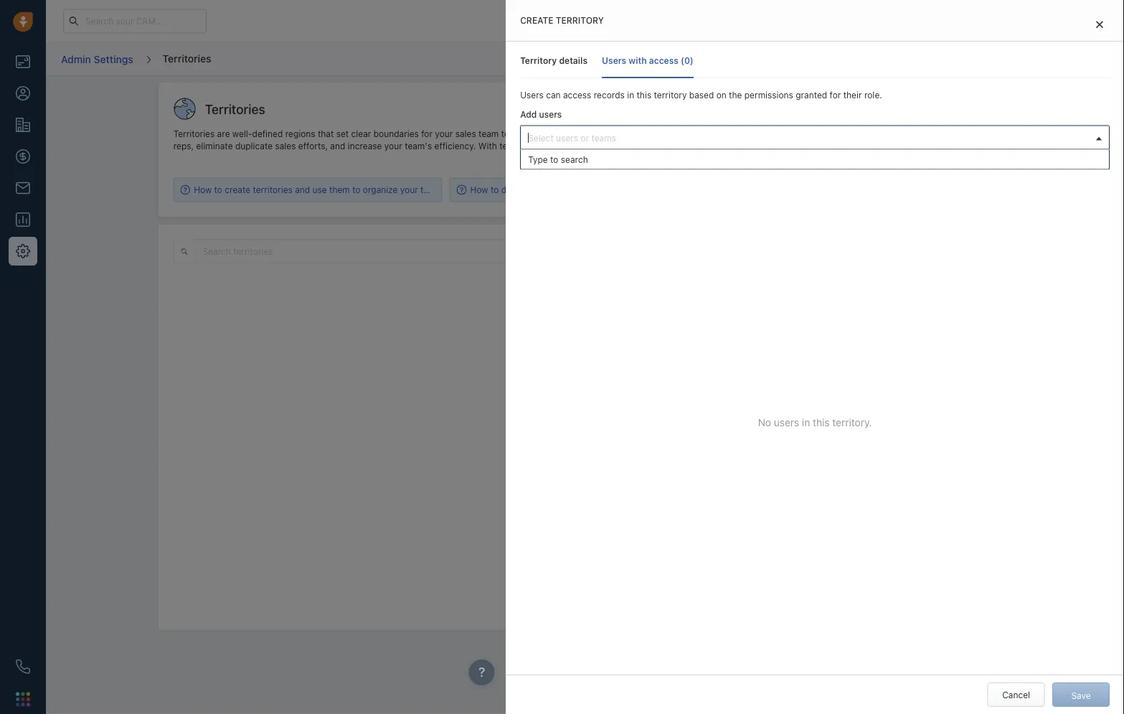 Task type: locate. For each thing, give the bounding box(es) containing it.
2 horizontal spatial territory
[[654, 90, 687, 100]]

0 horizontal spatial for
[[421, 129, 433, 139]]

0 vertical spatial in
[[627, 90, 635, 100]]

0 horizontal spatial how
[[194, 185, 212, 195]]

0 vertical spatial territories
[[253, 185, 293, 195]]

and left use at top left
[[295, 185, 310, 195]]

you up relationship
[[703, 129, 717, 139]]

freshworks switcher image
[[16, 692, 30, 706]]

0 horizontal spatial this
[[637, 90, 652, 100]]

your left 'team?'
[[400, 185, 418, 195]]

access
[[649, 55, 679, 65], [563, 90, 592, 100]]

0 horizontal spatial sales
[[275, 141, 296, 151]]

in right no
[[802, 416, 810, 428]]

1 horizontal spatial for
[[830, 90, 841, 100]]

add users
[[520, 110, 562, 120]]

type to search
[[528, 154, 588, 164]]

for up the team's at the top left
[[421, 129, 433, 139]]

users inside users with access (0) link
[[602, 55, 627, 65]]

defined
[[252, 129, 283, 139]]

0 horizontal spatial users
[[520, 90, 544, 100]]

0 vertical spatial this
[[637, 90, 652, 100]]

between
[[726, 141, 761, 151]]

organize
[[363, 185, 398, 195]]

to right "them"
[[352, 185, 361, 195]]

to
[[501, 129, 510, 139], [785, 129, 793, 139], [551, 154, 559, 164], [214, 185, 222, 195], [352, 185, 361, 195], [491, 185, 499, 195]]

0 vertical spatial access
[[649, 55, 679, 65]]

users for add
[[539, 110, 562, 120]]

territory
[[520, 55, 557, 65]]

can down targets.
[[594, 141, 609, 151]]

1 vertical spatial users
[[520, 90, 544, 100]]

territories up reps,
[[173, 129, 215, 139]]

1 vertical spatial users
[[774, 416, 800, 428]]

territories inside 'how to create territories and use them to organize your team?' link
[[253, 185, 293, 195]]

territories up well-
[[205, 101, 265, 117]]

1 horizontal spatial can
[[594, 141, 609, 151]]

1 horizontal spatial how
[[471, 185, 488, 195]]

duplicate
[[235, 141, 273, 151]]

0 horizontal spatial you
[[577, 141, 592, 151]]

and left hit
[[525, 129, 540, 139]]

in right records
[[627, 90, 635, 100]]

how
[[194, 185, 212, 195], [471, 185, 488, 195]]

2 horizontal spatial and
[[525, 129, 540, 139]]

granted
[[796, 90, 828, 100]]

records
[[594, 90, 625, 100]]

go
[[512, 129, 522, 139]]

1 vertical spatial you
[[577, 141, 592, 151]]

2 vertical spatial territories
[[173, 129, 215, 139]]

this
[[637, 90, 652, 100], [813, 416, 830, 428]]

users right no
[[774, 416, 800, 428]]

users with access (0)
[[602, 55, 694, 65]]

efforts,
[[298, 141, 328, 151]]

1 vertical spatial territory
[[654, 90, 687, 100]]

access left (0)
[[649, 55, 679, 65]]

1 vertical spatial access
[[563, 90, 592, 100]]

with
[[629, 55, 647, 65]]

team
[[479, 129, 499, 139]]

hit
[[542, 129, 553, 139]]

team's
[[405, 141, 432, 151]]

search
[[203, 246, 231, 256]]

for inside territories are well-defined regions that set clear boundaries for your sales team to go and hit their targets. by creating territories, you can route leads to the right reps, eliminate duplicate sales efforts, and increase your team's efficiency. with territory hierarchy, you can also establish a relationship between your territories.
[[421, 129, 433, 139]]

permissions
[[745, 90, 794, 100]]

0 horizontal spatial their
[[555, 129, 574, 139]]

sales down regions
[[275, 141, 296, 151]]

1 horizontal spatial territory
[[556, 15, 604, 25]]

their inside territories are well-defined regions that set clear boundaries for your sales team to go and hit their targets. by creating territories, you can route leads to the right reps, eliminate duplicate sales efforts, and increase your team's efficiency. with territory hierarchy, you can also establish a relationship between your territories.
[[555, 129, 574, 139]]

1 vertical spatial can
[[720, 129, 734, 139]]

can
[[546, 90, 561, 100], [720, 129, 734, 139], [594, 141, 609, 151]]

establish
[[630, 141, 667, 151]]

0 vertical spatial for
[[830, 90, 841, 100]]

0 horizontal spatial and
[[295, 185, 310, 195]]

1 horizontal spatial their
[[844, 90, 862, 100]]

creating
[[622, 129, 656, 139]]

sales up efficiency.
[[456, 129, 476, 139]]

territories right create
[[253, 185, 293, 195]]

territories are well-defined regions that set clear boundaries for your sales team to go and hit their targets. by creating territories, you can route leads to the right reps, eliminate duplicate sales efforts, and increase your team's efficiency. with territory hierarchy, you can also establish a relationship between your territories.
[[173, 129, 830, 151]]

this left territory.
[[813, 416, 830, 428]]

and
[[525, 129, 540, 139], [330, 141, 345, 151], [295, 185, 310, 195]]

admin settings
[[61, 53, 133, 65]]

create
[[225, 185, 250, 195]]

territories
[[253, 185, 293, 195], [233, 246, 273, 256]]

their
[[844, 90, 862, 100], [555, 129, 574, 139]]

0 horizontal spatial the
[[729, 90, 742, 100]]

users up add
[[520, 90, 544, 100]]

users for no
[[774, 416, 800, 428]]

how for how to delete territories?
[[471, 185, 488, 195]]

territory details
[[520, 55, 588, 65]]

your down "boundaries"
[[385, 141, 402, 151]]

your down the leads
[[763, 141, 781, 151]]

territories
[[163, 52, 211, 64], [205, 101, 265, 117], [173, 129, 215, 139]]

leads
[[761, 129, 782, 139]]

for
[[830, 90, 841, 100], [421, 129, 433, 139]]

and down set
[[330, 141, 345, 151]]

targets.
[[576, 129, 607, 139]]

territory left based
[[654, 90, 687, 100]]

0 vertical spatial users
[[539, 110, 562, 120]]

1 horizontal spatial this
[[813, 416, 830, 428]]

2 vertical spatial territory
[[500, 141, 533, 151]]

how left 'delete'
[[471, 185, 488, 195]]

2 how from the left
[[471, 185, 488, 195]]

territories,
[[658, 129, 700, 139]]

search territories
[[203, 246, 273, 256]]

role.
[[865, 90, 883, 100]]

the
[[729, 90, 742, 100], [795, 129, 808, 139]]

can inside no users in this territory. dialog
[[546, 90, 561, 100]]

based
[[690, 90, 714, 100]]

0 vertical spatial the
[[729, 90, 742, 100]]

on
[[717, 90, 727, 100]]

no users in this territory.
[[758, 416, 872, 428]]

can up between
[[720, 129, 734, 139]]

1 horizontal spatial users
[[602, 55, 627, 65]]

1 horizontal spatial the
[[795, 129, 808, 139]]

settings
[[94, 53, 133, 65]]

the up "territories."
[[795, 129, 808, 139]]

0 horizontal spatial can
[[546, 90, 561, 100]]

how left create
[[194, 185, 212, 195]]

territory down go
[[500, 141, 533, 151]]

you
[[703, 129, 717, 139], [577, 141, 592, 151]]

this right records
[[637, 90, 652, 100]]

0 horizontal spatial users
[[539, 110, 562, 120]]

1 horizontal spatial access
[[649, 55, 679, 65]]

users left with
[[602, 55, 627, 65]]

0 horizontal spatial access
[[563, 90, 592, 100]]

how for how to create territories and use them to organize your team?
[[194, 185, 212, 195]]

details
[[559, 55, 588, 65]]

1 vertical spatial this
[[813, 416, 830, 428]]

0 vertical spatial can
[[546, 90, 561, 100]]

1 vertical spatial the
[[795, 129, 808, 139]]

their left role.
[[844, 90, 862, 100]]

0 vertical spatial users
[[602, 55, 627, 65]]

1 how from the left
[[194, 185, 212, 195]]

1 vertical spatial and
[[330, 141, 345, 151]]

for right granted
[[830, 90, 841, 100]]

1 vertical spatial for
[[421, 129, 433, 139]]

users
[[539, 110, 562, 120], [774, 416, 800, 428]]

0 vertical spatial and
[[525, 129, 540, 139]]

search territories button
[[195, 239, 607, 264]]

you down targets.
[[577, 141, 592, 151]]

relationship
[[676, 141, 723, 151]]

access left records
[[563, 90, 592, 100]]

territories right search at the top left of the page
[[233, 246, 273, 256]]

1 horizontal spatial users
[[774, 416, 800, 428]]

territory.
[[833, 416, 872, 428]]

1 horizontal spatial sales
[[456, 129, 476, 139]]

2 vertical spatial can
[[594, 141, 609, 151]]

access for (0)
[[649, 55, 679, 65]]

users up hit
[[539, 110, 562, 120]]

0 vertical spatial their
[[844, 90, 862, 100]]

their up 'hierarchy,'
[[555, 129, 574, 139]]

territory
[[556, 15, 604, 25], [654, 90, 687, 100], [500, 141, 533, 151]]

no users in this territory. dialog
[[506, 0, 1125, 714]]

1 vertical spatial their
[[555, 129, 574, 139]]

cancel
[[1003, 690, 1031, 700]]

access for records
[[563, 90, 592, 100]]

territory up details
[[556, 15, 604, 25]]

admin
[[61, 53, 91, 65]]

to right the leads
[[785, 129, 793, 139]]

the right on
[[729, 90, 742, 100]]

1 vertical spatial sales
[[275, 141, 296, 151]]

0 horizontal spatial territory
[[500, 141, 533, 151]]

to down 'hierarchy,'
[[551, 154, 559, 164]]

how to delete territories? link
[[457, 184, 573, 196]]

clear
[[351, 129, 371, 139]]

access inside users with access (0) link
[[649, 55, 679, 65]]

2 vertical spatial and
[[295, 185, 310, 195]]

how to delete territories?
[[471, 185, 573, 195]]

add
[[520, 110, 537, 120]]

them
[[329, 185, 350, 195]]

the inside no users in this territory. dialog
[[729, 90, 742, 100]]

territories down search your crm... text field
[[163, 52, 211, 64]]

sales
[[456, 129, 476, 139], [275, 141, 296, 151]]

your
[[435, 129, 453, 139], [385, 141, 402, 151], [763, 141, 781, 151], [400, 185, 418, 195]]

to left create
[[214, 185, 222, 195]]

users
[[602, 55, 627, 65], [520, 90, 544, 100]]

in
[[627, 90, 635, 100], [802, 416, 810, 428]]

can up add users
[[546, 90, 561, 100]]

1 vertical spatial in
[[802, 416, 810, 428]]

territories inside search territories button
[[233, 246, 273, 256]]

0 vertical spatial sales
[[456, 129, 476, 139]]

1 vertical spatial territories
[[233, 246, 273, 256]]

0 vertical spatial you
[[703, 129, 717, 139]]



Task type: describe. For each thing, give the bounding box(es) containing it.
users can access records in this territory based on the permissions granted for their role.
[[520, 90, 883, 100]]

territory inside territories are well-defined regions that set clear boundaries for your sales team to go and hit their targets. by creating territories, you can route leads to the right reps, eliminate duplicate sales efforts, and increase your team's efficiency. with territory hierarchy, you can also establish a relationship between your territories.
[[500, 141, 533, 151]]

how to create territories and use them to organize your team?
[[194, 185, 445, 195]]

increase
[[348, 141, 382, 151]]

their inside no users in this territory. dialog
[[844, 90, 862, 100]]

delete
[[501, 185, 527, 195]]

set
[[336, 129, 349, 139]]

territories inside territories are well-defined regions that set clear boundaries for your sales team to go and hit their targets. by creating territories, you can route leads to the right reps, eliminate duplicate sales efforts, and increase your team's efficiency. with territory hierarchy, you can also establish a relationship between your territories.
[[173, 129, 215, 139]]

boundaries
[[374, 129, 419, 139]]

by
[[610, 129, 620, 139]]

admin settings link
[[60, 48, 134, 70]]

also
[[611, 141, 628, 151]]

your up efficiency.
[[435, 129, 453, 139]]

with
[[479, 141, 497, 151]]

2 horizontal spatial can
[[720, 129, 734, 139]]

create territory
[[520, 15, 604, 25]]

a
[[669, 141, 674, 151]]

to inside option
[[551, 154, 559, 164]]

1 horizontal spatial and
[[330, 141, 345, 151]]

phone image
[[16, 660, 30, 674]]

regions
[[285, 129, 315, 139]]

1 horizontal spatial in
[[802, 416, 810, 428]]

no
[[758, 416, 772, 428]]

create
[[520, 15, 554, 25]]

0 vertical spatial territory
[[556, 15, 604, 25]]

route
[[737, 129, 758, 139]]

to left 'delete'
[[491, 185, 499, 195]]

that
[[318, 129, 334, 139]]

0 horizontal spatial in
[[627, 90, 635, 100]]

Search your CRM... text field
[[63, 9, 207, 33]]

right
[[811, 129, 830, 139]]

use
[[313, 185, 327, 195]]

<span class=" ">close</span> image
[[1097, 20, 1104, 28]]

0 vertical spatial territories
[[163, 52, 211, 64]]

the inside territories are well-defined regions that set clear boundaries for your sales team to go and hit their targets. by creating territories, you can route leads to the right reps, eliminate duplicate sales efforts, and increase your team's efficiency. with territory hierarchy, you can also establish a relationship between your territories.
[[795, 129, 808, 139]]

1 vertical spatial territories
[[205, 101, 265, 117]]

your inside 'how to create territories and use them to organize your team?' link
[[400, 185, 418, 195]]

territories?
[[529, 185, 573, 195]]

for inside no users in this territory. dialog
[[830, 90, 841, 100]]

to left go
[[501, 129, 510, 139]]

users for users can access records in this territory based on the permissions granted for their role.
[[520, 90, 544, 100]]

are
[[217, 129, 230, 139]]

type
[[528, 154, 548, 164]]

territory details link
[[520, 42, 588, 78]]

efficiency.
[[435, 141, 476, 151]]

well-
[[232, 129, 252, 139]]

and inside 'how to create territories and use them to organize your team?' link
[[295, 185, 310, 195]]

reps,
[[173, 141, 194, 151]]

users for users with access (0)
[[602, 55, 627, 65]]

territories.
[[783, 141, 826, 151]]

1 horizontal spatial you
[[703, 129, 717, 139]]

eliminate
[[196, 141, 233, 151]]

cancel button
[[988, 683, 1045, 707]]

phone element
[[9, 652, 37, 681]]

team?
[[421, 185, 445, 195]]

type to search option
[[521, 149, 1110, 169]]

users with access (0) link
[[602, 42, 694, 78]]

how to create territories and use them to organize your team? link
[[181, 184, 445, 196]]

search
[[561, 154, 588, 164]]

Select users or teams search field
[[525, 130, 1092, 145]]

hierarchy,
[[535, 141, 575, 151]]

(0)
[[681, 55, 694, 65]]



Task type: vqa. For each thing, say whether or not it's contained in the screenshot.
the topmost and
yes



